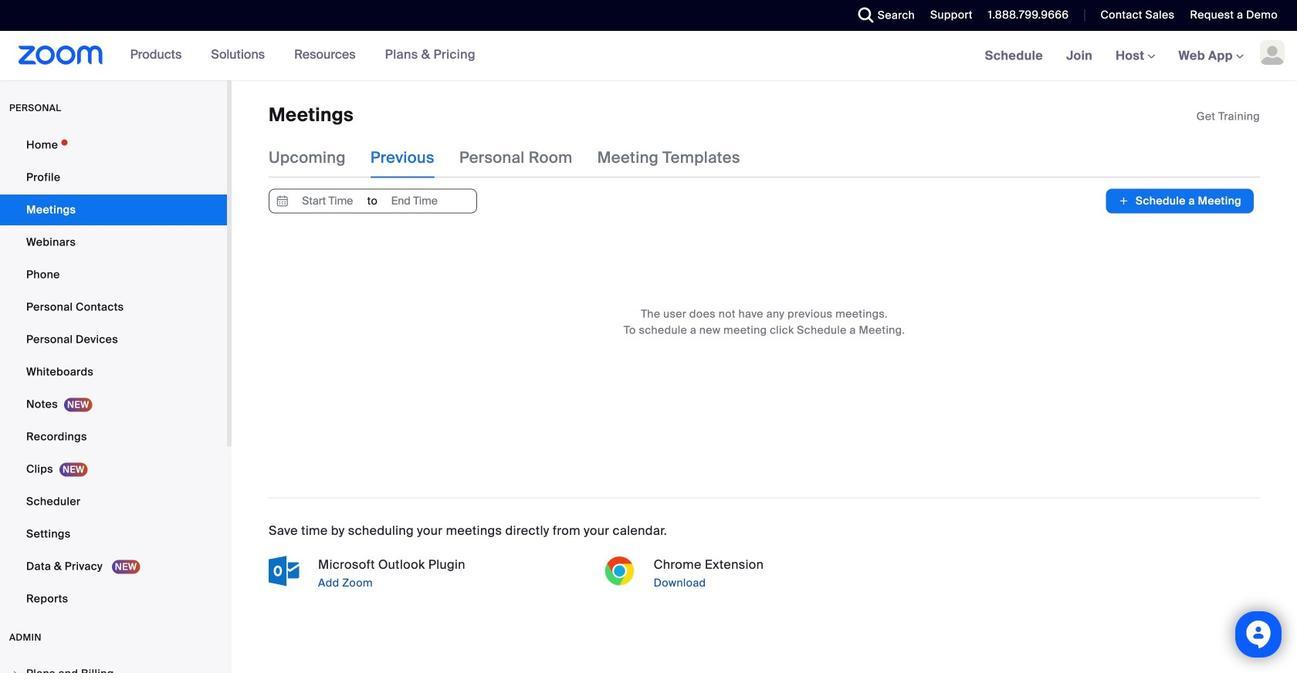 Task type: locate. For each thing, give the bounding box(es) containing it.
meetings navigation
[[974, 31, 1298, 82]]

Date Range Picker Start field
[[292, 190, 364, 213]]

menu item
[[0, 660, 227, 674]]

application
[[1197, 109, 1261, 124]]

banner
[[0, 31, 1298, 82]]



Task type: vqa. For each thing, say whether or not it's contained in the screenshot.
Date Range Picker End Field
yes



Task type: describe. For each thing, give the bounding box(es) containing it.
product information navigation
[[103, 31, 487, 80]]

profile picture image
[[1261, 40, 1285, 65]]

tabs of meeting tab list
[[269, 138, 765, 178]]

date image
[[273, 190, 292, 213]]

add image
[[1119, 193, 1130, 209]]

Date Range Picker End field
[[379, 190, 450, 213]]

personal menu menu
[[0, 130, 227, 616]]

right image
[[11, 670, 20, 674]]

zoom logo image
[[19, 46, 103, 65]]



